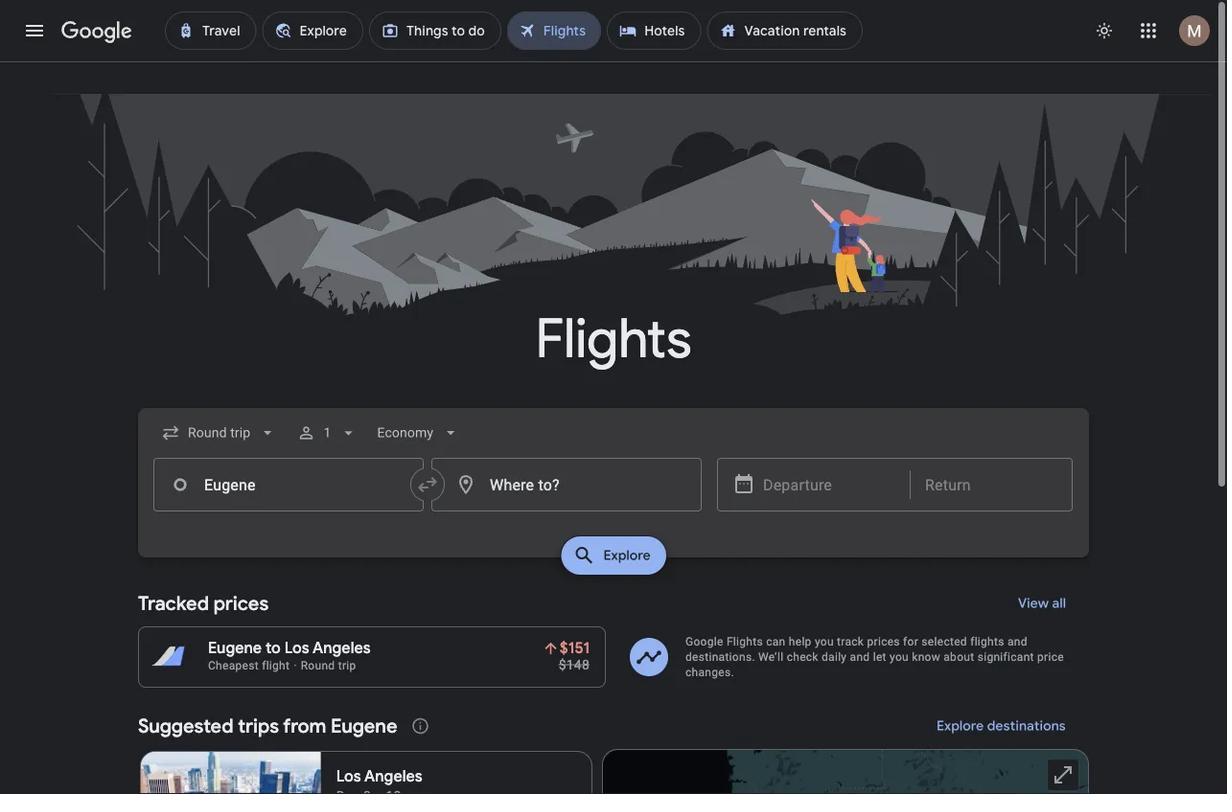 Task type: locate. For each thing, give the bounding box(es) containing it.
1 vertical spatial angeles
[[364, 735, 423, 755]]

1 vertical spatial los
[[336, 735, 361, 755]]

Return text field
[[925, 427, 1058, 478]]

1 horizontal spatial eugene
[[331, 682, 397, 706]]

let
[[873, 618, 887, 632]]

and down the track
[[850, 618, 870, 632]]

los up the 'dec'
[[336, 735, 361, 755]]

Where to? text field
[[432, 426, 702, 479]]

to
[[266, 607, 281, 626]]

know
[[912, 618, 941, 632]]

hr
[[434, 775, 447, 791]]

1 horizontal spatial and
[[1008, 603, 1028, 617]]

and up significant
[[1008, 603, 1028, 617]]

0 horizontal spatial you
[[815, 603, 834, 617]]

0 vertical spatial angeles
[[313, 607, 371, 626]]

google
[[686, 603, 724, 617]]

google flights can help you track prices for selected flights and destinations. we'll check daily and let you know about significant price changes.
[[686, 603, 1064, 647]]

1 horizontal spatial flights
[[727, 603, 763, 617]]

0 horizontal spatial prices
[[213, 559, 269, 583]]

trip
[[338, 627, 356, 641]]

flights
[[971, 603, 1005, 617]]

view all
[[1018, 563, 1066, 580]]

 image
[[415, 774, 419, 793]]

los
[[284, 607, 309, 626], [336, 735, 361, 755]]

change appearance image
[[1082, 8, 1128, 54]]

eugene up the cheapest
[[208, 607, 262, 626]]

angeles
[[313, 607, 371, 626], [364, 735, 423, 755]]

2 hr
[[423, 775, 447, 791]]

destinations.
[[686, 618, 755, 632]]

you down for
[[890, 618, 909, 632]]

tracked prices region
[[138, 548, 1089, 656]]

prices
[[213, 559, 269, 583], [867, 603, 900, 617]]

eugene right from
[[331, 682, 397, 706]]

1 horizontal spatial you
[[890, 618, 909, 632]]

0 vertical spatial flights
[[536, 273, 692, 341]]

Flight search field
[[123, 376, 1105, 548]]

1 horizontal spatial los
[[336, 735, 361, 755]]

angeles up the trip
[[313, 607, 371, 626]]

prices up to
[[213, 559, 269, 583]]

1 vertical spatial eugene
[[331, 682, 397, 706]]

you up daily
[[815, 603, 834, 617]]

prices up "let"
[[867, 603, 900, 617]]

about
[[944, 618, 975, 632]]

selected
[[922, 603, 967, 617]]

eugene to los angeles
[[208, 607, 371, 626]]

we'll
[[759, 618, 784, 632]]

you
[[815, 603, 834, 617], [890, 618, 909, 632]]

1 horizontal spatial prices
[[867, 603, 900, 617]]

from
[[283, 682, 326, 706]]

$151
[[560, 607, 590, 626]]

1 vertical spatial prices
[[867, 603, 900, 617]]

1 vertical spatial flights
[[727, 603, 763, 617]]

none text field inside 1 search box
[[153, 426, 424, 479]]

0 horizontal spatial los
[[284, 607, 309, 626]]

eugene
[[208, 607, 262, 626], [331, 682, 397, 706]]

and
[[1008, 603, 1028, 617], [850, 618, 870, 632]]

1 vertical spatial and
[[850, 618, 870, 632]]

148 US dollars text field
[[559, 625, 590, 641]]

allegiant image
[[336, 776, 352, 791]]

los right to
[[284, 607, 309, 626]]

flights inside google flights can help you track prices for selected flights and destinations. we'll check daily and let you know about significant price changes.
[[727, 603, 763, 617]]

None field
[[153, 384, 285, 418], [370, 384, 468, 418], [153, 384, 285, 418], [370, 384, 468, 418]]

flights
[[536, 273, 692, 341], [727, 603, 763, 617]]

angeles up 3 – 10
[[364, 735, 423, 755]]

los inside tracked prices region
[[284, 607, 309, 626]]

angeles inside the los angeles dec 3 – 10
[[364, 735, 423, 755]]

0 horizontal spatial eugene
[[208, 607, 262, 626]]

0 vertical spatial los
[[284, 607, 309, 626]]

None text field
[[153, 426, 424, 479]]

cheapest
[[208, 627, 259, 641]]

0 vertical spatial eugene
[[208, 607, 262, 626]]



Task type: describe. For each thing, give the bounding box(es) containing it.
nonstop
[[359, 775, 412, 791]]

track
[[837, 603, 864, 617]]

1 button
[[289, 378, 366, 424]]

angeles inside tracked prices region
[[313, 607, 371, 626]]

can
[[766, 603, 786, 617]]

significant
[[978, 618, 1034, 632]]

all
[[1052, 563, 1066, 580]]

changes.
[[686, 634, 734, 647]]

cheapest flight
[[208, 627, 290, 641]]

round
[[301, 627, 335, 641]]

los inside the los angeles dec 3 – 10
[[336, 735, 361, 755]]

main menu image
[[23, 19, 46, 42]]

trips
[[238, 682, 279, 706]]

1 vertical spatial you
[[890, 618, 909, 632]]

round trip
[[301, 627, 356, 641]]

eugene inside tracked prices region
[[208, 607, 262, 626]]

151 US dollars text field
[[560, 607, 590, 626]]

0 vertical spatial prices
[[213, 559, 269, 583]]

dec
[[336, 756, 360, 772]]

for
[[903, 603, 919, 617]]

tracked prices
[[138, 559, 269, 583]]

suggested trips from eugene
[[138, 682, 397, 706]]

1
[[323, 393, 331, 408]]

prices inside google flights can help you track prices for selected flights and destinations. we'll check daily and let you know about significant price changes.
[[867, 603, 900, 617]]

3 – 10
[[363, 756, 401, 772]]

price
[[1038, 618, 1064, 632]]

Departure text field
[[763, 427, 896, 478]]

daily
[[822, 618, 847, 632]]

view
[[1018, 563, 1049, 580]]

0 vertical spatial and
[[1008, 603, 1028, 617]]

0 horizontal spatial flights
[[536, 273, 692, 341]]

tracked
[[138, 559, 209, 583]]

$151 $148
[[559, 607, 590, 641]]

help
[[789, 603, 812, 617]]

 image inside the suggested trips from eugene region
[[415, 774, 419, 793]]

$148
[[559, 625, 590, 641]]

flight
[[262, 627, 290, 641]]

check
[[787, 618, 819, 632]]

suggested
[[138, 682, 234, 706]]

suggested trips from eugene region
[[138, 671, 1089, 795]]

0 vertical spatial you
[[815, 603, 834, 617]]

eugene inside region
[[331, 682, 397, 706]]

los angeles dec 3 – 10
[[336, 735, 423, 772]]

0 horizontal spatial and
[[850, 618, 870, 632]]

2
[[423, 775, 431, 791]]



Task type: vqa. For each thing, say whether or not it's contained in the screenshot.
hr
yes



